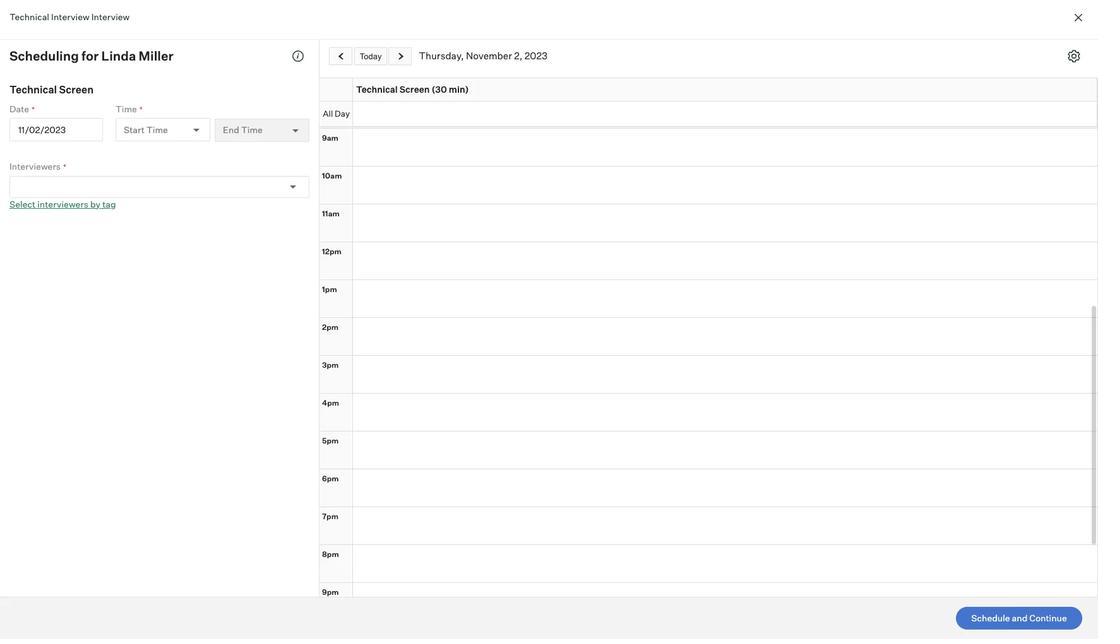 Task type: describe. For each thing, give the bounding box(es) containing it.
2pm
[[322, 322, 339, 332]]

2 interview from the left
[[91, 11, 130, 22]]

screen for technical screen
[[59, 83, 94, 96]]

scheduling
[[9, 48, 79, 64]]

1 interview from the left
[[51, 11, 89, 22]]

schedule and continue button
[[956, 608, 1083, 630]]

12pm
[[322, 247, 342, 256]]

date
[[9, 103, 29, 114]]

11/02/2023
[[18, 124, 66, 135]]

right single arrow image
[[396, 52, 406, 61]]

screen for technical screen (30 min)
[[400, 84, 430, 95]]

6pm
[[322, 474, 339, 483]]

2,
[[514, 50, 523, 62]]

technical screen
[[9, 83, 94, 96]]

scheduling for linda miller
[[9, 48, 174, 64]]

technical interview interview
[[9, 11, 130, 22]]

4pm
[[322, 398, 339, 408]]

7pm
[[322, 512, 338, 521]]

linda
[[101, 48, 136, 64]]

today button
[[354, 47, 387, 65]]

thursday, november 2, 2023
[[419, 50, 548, 62]]

11am
[[322, 209, 340, 218]]

0 horizontal spatial time
[[116, 103, 137, 114]]

today
[[360, 51, 382, 61]]

interviewers
[[37, 199, 88, 209]]

min)
[[449, 84, 469, 95]]

thursday,
[[419, 50, 464, 62]]

tag
[[102, 199, 116, 209]]

5pm
[[322, 436, 339, 446]]

technical screen (30 min)
[[356, 84, 469, 95]]

2023
[[525, 50, 548, 62]]

9pm
[[322, 588, 339, 597]]

day
[[335, 108, 350, 119]]

interviewers
[[9, 161, 61, 172]]

technical for technical interview interview
[[9, 11, 49, 22]]

close image
[[1071, 10, 1086, 25]]

settings image
[[1068, 50, 1081, 63]]

all day
[[323, 108, 350, 119]]

for
[[82, 48, 99, 64]]

left single arrow image
[[336, 52, 346, 61]]



Task type: locate. For each thing, give the bounding box(es) containing it.
1pm
[[322, 285, 337, 294]]

interview up 'linda'
[[91, 11, 130, 22]]

start
[[124, 124, 145, 135]]

time up start
[[116, 103, 137, 114]]

continue
[[1030, 613, 1067, 624]]

interview
[[51, 11, 89, 22], [91, 11, 130, 22]]

interview up for
[[51, 11, 89, 22]]

by
[[90, 199, 101, 209]]

1 horizontal spatial screen
[[400, 84, 430, 95]]

1 horizontal spatial interview
[[91, 11, 130, 22]]

technical up 'date'
[[9, 83, 57, 96]]

8pm
[[322, 550, 339, 559]]

technical
[[9, 11, 49, 22], [9, 83, 57, 96], [356, 84, 398, 95]]

3pm
[[322, 360, 339, 370]]

0 horizontal spatial interview
[[51, 11, 89, 22]]

screen down for
[[59, 83, 94, 96]]

schedule
[[972, 613, 1010, 624]]

select
[[9, 199, 35, 209]]

screen left (30
[[400, 84, 430, 95]]

all
[[323, 108, 333, 119]]

start time
[[124, 124, 168, 135]]

1 vertical spatial time
[[146, 124, 168, 135]]

technical down today
[[356, 84, 398, 95]]

9am
[[322, 133, 338, 142]]

select interviewers by tag
[[9, 199, 116, 209]]

1 horizontal spatial time
[[146, 124, 168, 135]]

time right start
[[146, 124, 168, 135]]

select interviewers by tag link
[[9, 199, 116, 209]]

technical for technical screen
[[9, 83, 57, 96]]

november
[[466, 50, 512, 62]]

time
[[116, 103, 137, 114], [146, 124, 168, 135]]

schedule and continue
[[972, 613, 1067, 624]]

technical up scheduling
[[9, 11, 49, 22]]

miller
[[139, 48, 174, 64]]

candidate details image
[[292, 50, 304, 63]]

and
[[1012, 613, 1028, 624]]

(30
[[432, 84, 447, 95]]

screen
[[59, 83, 94, 96], [400, 84, 430, 95]]

0 horizontal spatial screen
[[59, 83, 94, 96]]

10am
[[322, 171, 342, 180]]

0 vertical spatial time
[[116, 103, 137, 114]]



Task type: vqa. For each thing, say whether or not it's contained in the screenshot.
12pm
yes



